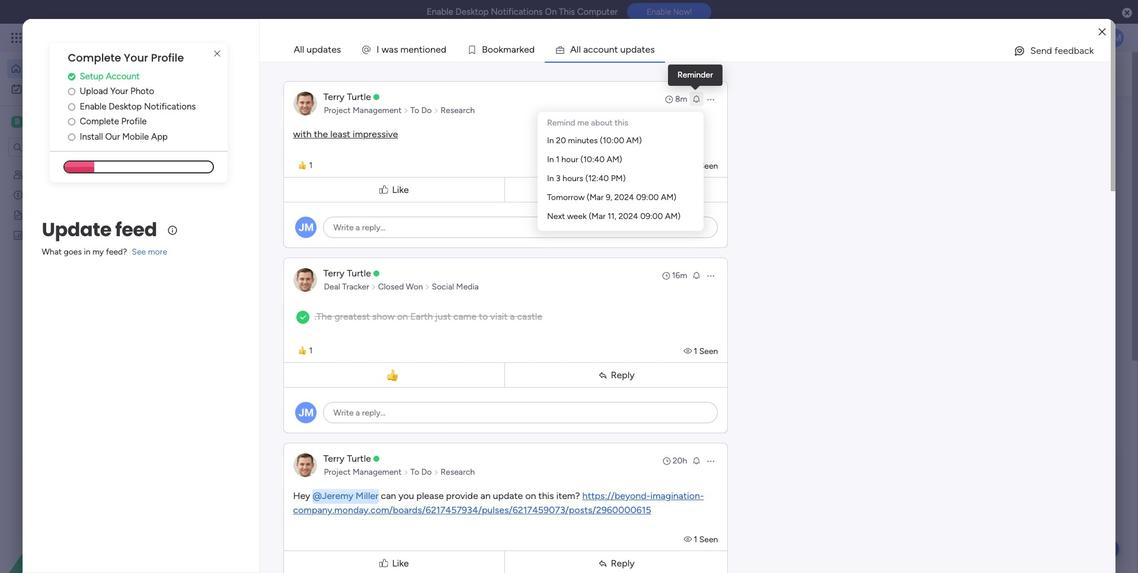 Task type: vqa. For each thing, say whether or not it's contained in the screenshot.
LEAST
yes



Task type: describe. For each thing, give the bounding box(es) containing it.
project for hey
[[324, 468, 351, 478]]

add to favorites image for project management
[[683, 462, 695, 474]]

1 main from the left
[[490, 482, 508, 492]]

1 seen from the top
[[699, 161, 718, 171]]

home link
[[7, 59, 144, 78]]

good morning, jeremy! quickly access your recent boards, inbox and workspaces
[[205, 63, 451, 86]]

complete for complete your profile
[[68, 50, 121, 65]]

https://beyond-imagination- company.monday.com/boards/6217457934/pulses/6217459073/posts/2960000615
[[293, 491, 704, 516]]

send feedback
[[1030, 45, 1094, 56]]

all updates
[[294, 44, 341, 55]]

update for update feed (inbox)
[[235, 548, 271, 561]]

0 vertical spatial contacts
[[41, 170, 76, 180]]

quickly
[[205, 75, 237, 86]]

1 horizontal spatial this
[[615, 118, 628, 128]]

1 c from the left
[[588, 44, 593, 55]]

on
[[545, 7, 557, 17]]

castle
[[517, 311, 542, 323]]

crm inside workspace selection "element"
[[52, 116, 73, 127]]

update
[[493, 491, 523, 502]]

2 s from the left
[[651, 44, 655, 55]]

impressive
[[353, 129, 398, 140]]

reply button for with the least impressive
[[507, 180, 725, 200]]

3 terry from the top
[[323, 454, 345, 465]]

recently
[[235, 343, 279, 356]]

write a reply... for least
[[333, 223, 386, 233]]

hours
[[563, 174, 583, 184]]

terry turtle for greatest
[[323, 268, 371, 279]]

d for i w a s m e n t i o n e d
[[441, 44, 446, 55]]

3 o from the left
[[493, 44, 499, 55]]

options image for with the least impressive
[[706, 95, 716, 104]]

m for a
[[503, 44, 511, 55]]

1 button for with
[[294, 158, 317, 173]]

minutes
[[568, 136, 598, 146]]

project management link for hey
[[322, 467, 403, 479]]

turtle for least
[[347, 91, 371, 103]]

m for e
[[401, 44, 409, 55]]

(inbox)
[[299, 548, 334, 561]]

2 o from the left
[[488, 44, 493, 55]]

20
[[556, 136, 566, 146]]

1 show all button from the top
[[529, 309, 569, 328]]

3 reply button from the top
[[507, 554, 725, 574]]

0 vertical spatial lottie animation element
[[572, 52, 905, 97]]

0 horizontal spatial lottie animation element
[[0, 454, 151, 574]]

complete profile link
[[68, 115, 228, 129]]

d for a l l a c c o u n t u p d a t e s
[[631, 44, 637, 55]]

list box containing my contacts
[[0, 162, 151, 405]]

see plans button
[[191, 29, 248, 47]]

workspaces
[[400, 75, 451, 86]]

1 horizontal spatial deal
[[324, 282, 340, 292]]

lottie animation image for top the lottie animation element
[[572, 52, 905, 97]]

5
[[343, 549, 348, 559]]

1 n from the left
[[414, 44, 419, 55]]

select product image
[[11, 32, 23, 44]]

closed won
[[378, 282, 423, 292]]

complete your profile
[[68, 50, 184, 65]]

complete for complete profile
[[80, 116, 119, 127]]

good
[[205, 63, 225, 73]]

jeremy miller image
[[1105, 28, 1124, 47]]

basic inside workspace selection "element"
[[27, 116, 50, 127]]

terry for the
[[323, 91, 345, 103]]

3 reply from the top
[[611, 558, 635, 569]]

week
[[567, 212, 587, 222]]

2 > from the left
[[483, 482, 488, 492]]

2 l from the left
[[579, 44, 581, 55]]

project inside quick search results list box
[[577, 463, 609, 474]]

in for in 1 hour (10:40 am)
[[547, 155, 554, 165]]

1 horizontal spatial slider arrow image
[[434, 467, 439, 479]]

form
[[437, 463, 459, 474]]

1 vertical spatial and
[[552, 238, 567, 250]]

item?
[[556, 491, 580, 502]]

3 turtle from the top
[[347, 454, 371, 465]]

research link for with the least impressive
[[439, 105, 477, 117]]

my
[[92, 247, 104, 257]]

0 vertical spatial 09:00
[[636, 193, 659, 203]]

seen for first the v2 seen image from the bottom of the page
[[699, 535, 718, 545]]

contacts inside quick search results list box
[[267, 463, 307, 474]]

circle o image for complete
[[68, 118, 75, 126]]

personal
[[489, 238, 525, 250]]

show all for second show all button
[[533, 518, 564, 528]]

(10:00
[[600, 136, 624, 146]]

@jeremy
[[313, 491, 353, 502]]

1 like button from the top
[[287, 172, 502, 208]]

.the greatest show on earth just came to visit a castle
[[314, 311, 542, 323]]

2 k from the left
[[520, 44, 524, 55]]

in
[[84, 247, 90, 257]]

write for the
[[333, 223, 354, 233]]

1 o from the left
[[425, 44, 430, 55]]

home option
[[7, 59, 144, 78]]

project management for with the least impressive
[[324, 106, 402, 116]]

1 vertical spatial 09:00
[[640, 212, 663, 222]]

management for hey
[[353, 468, 402, 478]]

plans
[[224, 33, 243, 43]]

0 vertical spatial on
[[397, 311, 408, 323]]

reminder
[[678, 70, 713, 80]]

dapulse x slim image
[[210, 47, 224, 61]]

desktop for enable desktop notifications
[[109, 101, 142, 112]]

in 3 hours (12:40 pm)
[[547, 174, 626, 184]]

check circle image
[[68, 72, 75, 81]]

show all for first show all button from the top of the page
[[533, 313, 564, 323]]

in 20 minutes (10:00 am)
[[547, 136, 642, 146]]

1 all from the top
[[556, 313, 564, 323]]

app
[[151, 131, 168, 142]]

1 reminder image from the top
[[692, 94, 702, 104]]

feed?
[[106, 247, 127, 257]]

1 like from the top
[[392, 184, 409, 195]]

3 options image from the top
[[706, 457, 716, 467]]

enable desktop notifications on this computer
[[427, 7, 618, 17]]

do for with the least impressive
[[421, 106, 432, 116]]

to do link for hey
[[409, 467, 434, 479]]

setup account
[[80, 71, 140, 82]]

menu containing remind me about this
[[538, 112, 704, 231]]

reminder image for .the greatest show on earth just came to visit a castle
[[692, 271, 702, 280]]

sales dashboard
[[28, 230, 89, 240]]

b for b
[[15, 117, 20, 127]]

0 vertical spatial profile
[[151, 50, 184, 65]]

provide
[[446, 491, 478, 502]]

help button
[[1078, 540, 1119, 560]]

0 horizontal spatial see
[[132, 247, 146, 257]]

install our mobile app
[[80, 131, 168, 142]]

reminder image for hey
[[692, 457, 702, 466]]

tasks for personal
[[528, 238, 549, 250]]

project management for hey
[[324, 468, 402, 478]]

remind me about this
[[547, 118, 628, 128]]

management inside quick search results list box
[[611, 463, 669, 474]]

2 like from the top
[[392, 558, 409, 569]]

what goes in my feed? see more
[[42, 247, 167, 257]]

mobile
[[122, 131, 149, 142]]

monday work management
[[53, 31, 184, 44]]

visited
[[282, 343, 315, 356]]

hour
[[562, 155, 579, 165]]

8m
[[675, 94, 687, 104]]

2 u from the left
[[620, 44, 626, 55]]

1 t from the left
[[419, 44, 423, 55]]

monday
[[53, 31, 93, 44]]

tasks for private
[[291, 121, 316, 134]]

in for in 3 hours (12:40 pm)
[[547, 174, 554, 184]]

private
[[253, 121, 288, 134]]

reply button for .the greatest show on earth just came to visit a castle
[[507, 366, 725, 385]]

hey @jeremy miller can you please provide an update on this item?
[[293, 491, 582, 502]]

11,
[[608, 212, 617, 222]]

account
[[106, 71, 140, 82]]

getting started
[[28, 210, 86, 220]]

1 vertical spatial (mar
[[589, 212, 606, 222]]

3 t from the left
[[642, 44, 645, 55]]

1 l from the left
[[577, 44, 579, 55]]

close image
[[1099, 28, 1106, 36]]

show for first show all button from the top of the page
[[533, 313, 554, 323]]

sales
[[28, 230, 47, 240]]

write a reply... for show
[[333, 408, 386, 419]]

20h link
[[662, 456, 687, 468]]

3 terry turtle link from the top
[[323, 454, 371, 465]]

media
[[456, 282, 479, 292]]

a
[[570, 44, 577, 55]]

0 vertical spatial (mar
[[587, 193, 604, 203]]

(12:40
[[585, 174, 609, 184]]

your
[[271, 75, 290, 86]]

setup
[[80, 71, 104, 82]]

16m
[[672, 271, 687, 281]]

3 terry turtle from the top
[[323, 454, 371, 465]]

boards,
[[322, 75, 354, 86]]

1 horizontal spatial on
[[525, 491, 536, 502]]

2 like button from the top
[[287, 546, 502, 574]]

work inside option
[[41, 84, 59, 94]]

public board image
[[397, 462, 410, 475]]

social media link
[[430, 282, 481, 293]]

work management > basic crm
[[248, 482, 367, 492]]

https://beyond-
[[582, 491, 651, 502]]

2 work management > main workspace from the left
[[575, 482, 713, 492]]

reply... for show
[[362, 408, 386, 419]]

circle o image for enable
[[68, 102, 75, 111]]

project management link for with the least impressive
[[322, 105, 403, 117]]

1 v2 seen image from the top
[[684, 347, 694, 357]]

recently visited
[[235, 343, 315, 356]]

public dashboard image inside list box
[[12, 229, 24, 241]]

in for in 20 minutes (10:00 am)
[[547, 136, 554, 146]]

16m link
[[662, 270, 687, 282]]

feed for update feed
[[115, 217, 157, 243]]

please
[[417, 491, 444, 502]]

closed
[[378, 282, 404, 292]]

to for hey
[[410, 468, 419, 478]]

2 all from the top
[[556, 518, 564, 528]]

now!
[[673, 7, 692, 17]]

deal inside list box
[[28, 190, 44, 200]]

> for project management
[[646, 482, 651, 492]]

our
[[105, 131, 120, 142]]

deal tracker link
[[322, 282, 371, 293]]

see plans
[[207, 33, 243, 43]]



Task type: locate. For each thing, give the bounding box(es) containing it.
all right castle in the bottom left of the page
[[556, 313, 564, 323]]

turtle for show
[[347, 268, 371, 279]]

> for my contacts
[[319, 482, 325, 492]]

2 terry turtle from the top
[[323, 268, 371, 279]]

1 vertical spatial turtle
[[347, 268, 371, 279]]

1 to do from the top
[[410, 106, 432, 116]]

0 vertical spatial options image
[[706, 95, 716, 104]]

won
[[406, 282, 423, 292]]

to do for with the least impressive
[[410, 106, 432, 116]]

terry turtle link up @jeremy miller link
[[323, 454, 371, 465]]

e left i
[[409, 44, 414, 55]]

project up https://beyond-
[[577, 463, 609, 474]]

4 e from the left
[[645, 44, 651, 55]]

1 vertical spatial reply button
[[507, 366, 725, 385]]

o
[[425, 44, 430, 55], [488, 44, 493, 55], [493, 44, 499, 55], [598, 44, 604, 55]]

this right about
[[615, 118, 628, 128]]

b inside tab list
[[482, 44, 488, 55]]

public dashboard image inside quick search results list box
[[723, 462, 736, 475]]

0 vertical spatial see
[[207, 33, 222, 43]]

u
[[604, 44, 609, 55], [620, 44, 626, 55]]

1 vertical spatial crm
[[348, 482, 367, 492]]

enable now!
[[647, 7, 692, 17]]

crm inside quick search results list box
[[348, 482, 367, 492]]

quick search results list box
[[219, 357, 879, 514]]

a
[[389, 44, 394, 55], [511, 44, 516, 55], [583, 44, 588, 55], [637, 44, 642, 55], [356, 223, 360, 233], [510, 311, 515, 323], [356, 408, 360, 419]]

do
[[421, 106, 432, 116], [421, 468, 432, 478]]

v2 seen image
[[684, 347, 694, 357], [684, 535, 694, 545]]

2 circle o image from the top
[[68, 133, 75, 142]]

project management up miller
[[324, 468, 402, 478]]

my contacts inside quick search results list box
[[251, 463, 307, 474]]

09:00 right the 11,
[[640, 212, 663, 222]]

2 write from the top
[[333, 408, 354, 419]]

1 vertical spatial options image
[[706, 272, 716, 281]]

1 horizontal spatial lottie animation element
[[572, 52, 905, 97]]

1 horizontal spatial >
[[483, 482, 488, 492]]

to for with the least impressive
[[410, 106, 419, 116]]

0 vertical spatial complete
[[68, 50, 121, 65]]

1 1 seen from the top
[[694, 161, 718, 171]]

1 circle o image from the top
[[68, 87, 75, 96]]

terry turtle
[[323, 91, 371, 103], [323, 268, 371, 279], [323, 454, 371, 465]]

my contacts
[[28, 170, 76, 180], [251, 463, 307, 474]]

update feed
[[42, 217, 157, 243]]

dapulse close image
[[1122, 7, 1132, 19]]

1 work management > main workspace from the left
[[412, 482, 550, 492]]

0 vertical spatial 2024
[[614, 193, 634, 203]]

n
[[414, 44, 419, 55], [430, 44, 436, 55], [609, 44, 615, 55]]

desktop for enable desktop notifications on this computer
[[456, 7, 489, 17]]

1 vertical spatial profile
[[121, 116, 147, 127]]

1 horizontal spatial m
[[503, 44, 511, 55]]

0 vertical spatial show all button
[[529, 309, 569, 328]]

to right public board image
[[410, 468, 419, 478]]

circle o image
[[68, 87, 75, 96], [68, 102, 75, 111]]

2 write a reply... from the top
[[333, 408, 386, 419]]

1 horizontal spatial k
[[520, 44, 524, 55]]

u right a at the top right of the page
[[620, 44, 626, 55]]

0 vertical spatial like button
[[287, 172, 502, 208]]

1 vertical spatial see
[[132, 247, 146, 257]]

track personal tasks and reminders here
[[464, 238, 633, 250]]

1 button
[[294, 158, 317, 173], [294, 344, 317, 358]]

terry turtle link up deal tracker link
[[323, 268, 371, 279]]

update for update feed
[[42, 217, 111, 243]]

1 horizontal spatial deal tracker
[[324, 282, 369, 292]]

1 show all from the top
[[533, 313, 564, 323]]

0 vertical spatial crm
[[52, 116, 73, 127]]

terry for greatest
[[323, 268, 345, 279]]

your up setup account link
[[124, 50, 148, 65]]

l right a at the top right of the page
[[579, 44, 581, 55]]

profile inside complete profile link
[[121, 116, 147, 127]]

0 horizontal spatial d
[[441, 44, 446, 55]]

turtle down the inbox
[[347, 91, 371, 103]]

1
[[556, 155, 560, 165], [309, 160, 313, 170], [694, 161, 697, 171], [309, 346, 313, 356], [694, 347, 697, 357], [694, 535, 697, 545]]

1 e from the left
[[409, 44, 414, 55]]

deal tracker
[[28, 190, 73, 200], [324, 282, 369, 292]]

1 vertical spatial desktop
[[109, 101, 142, 112]]

main down 20h link
[[653, 482, 671, 492]]

1 k from the left
[[499, 44, 503, 55]]

(mar left the 11,
[[589, 212, 606, 222]]

s right p
[[651, 44, 655, 55]]

basic right workspace image
[[27, 116, 50, 127]]

tracker inside list box
[[46, 190, 73, 200]]

3 1 seen from the top
[[694, 535, 718, 545]]

0 horizontal spatial desktop
[[109, 101, 142, 112]]

project for with the least impressive
[[324, 106, 351, 116]]

do down workspaces
[[421, 106, 432, 116]]

0 vertical spatial slider arrow image
[[371, 282, 376, 293]]

p
[[626, 44, 631, 55]]

0 vertical spatial deal
[[28, 190, 44, 200]]

1 terry turtle link from the top
[[323, 91, 371, 103]]

0 horizontal spatial this
[[539, 491, 554, 502]]

0 vertical spatial this
[[615, 118, 628, 128]]

1 horizontal spatial profile
[[151, 50, 184, 65]]

1 to from the top
[[410, 106, 419, 116]]

reply button
[[507, 180, 725, 200], [507, 366, 725, 385], [507, 554, 725, 574]]

access
[[239, 75, 268, 86]]

came
[[453, 311, 477, 323]]

research for with the least impressive
[[441, 106, 475, 116]]

social media
[[432, 282, 479, 292]]

your for profile
[[124, 50, 148, 65]]

install
[[80, 131, 103, 142]]

0 horizontal spatial s
[[394, 44, 398, 55]]

0 vertical spatial project management link
[[322, 105, 403, 117]]

e right p
[[645, 44, 651, 55]]

1 horizontal spatial u
[[620, 44, 626, 55]]

my right the close my private tasks image
[[235, 121, 251, 134]]

b inside workspace image
[[15, 117, 20, 127]]

show all right visit
[[533, 313, 564, 323]]

show for second show all button
[[533, 518, 554, 528]]

to down workspaces
[[410, 106, 419, 116]]

to do for hey
[[410, 468, 432, 478]]

visit
[[490, 311, 508, 323]]

crm up search in workspace 'field'
[[52, 116, 73, 127]]

show
[[372, 311, 395, 323]]

feed left (inbox)
[[274, 548, 296, 561]]

2 1 button from the top
[[294, 344, 317, 358]]

1 vertical spatial circle o image
[[68, 133, 75, 142]]

2 research from the top
[[441, 468, 475, 478]]

see inside see plans button
[[207, 33, 222, 43]]

close my private tasks image
[[219, 120, 233, 135]]

to do link up please
[[409, 467, 434, 479]]

computer
[[577, 7, 618, 17]]

circle o image inside install our mobile app link
[[68, 133, 75, 142]]

terry down boards,
[[323, 91, 345, 103]]

0 vertical spatial b
[[482, 44, 488, 55]]

options image for .the greatest show on earth just came to visit a castle
[[706, 272, 716, 281]]

1 vertical spatial 2024
[[619, 212, 638, 222]]

2 workspace from the left
[[673, 482, 713, 492]]

work management > main workspace up company.monday.com/boards/6217457934/pulses/6217459073/posts/2960000615
[[412, 482, 550, 492]]

2 vertical spatial reminder image
[[692, 457, 702, 466]]

2 terry from the top
[[323, 268, 345, 279]]

1 write from the top
[[333, 223, 354, 233]]

and down 'next'
[[552, 238, 567, 250]]

to do link
[[409, 105, 434, 117], [409, 467, 434, 479]]

terry turtle link for greatest
[[323, 268, 371, 279]]

2 research link from the top
[[439, 467, 477, 479]]

main up company.monday.com/boards/6217457934/pulses/6217459073/posts/2960000615
[[490, 482, 508, 492]]

t
[[419, 44, 423, 55], [615, 44, 618, 55], [642, 44, 645, 55]]

e
[[409, 44, 414, 55], [436, 44, 441, 55], [524, 44, 529, 55], [645, 44, 651, 55]]

terry turtle link down boards,
[[323, 91, 371, 103]]

2 reminder image from the top
[[692, 271, 702, 280]]

2 vertical spatial in
[[547, 174, 554, 184]]

project up least on the left of page
[[324, 106, 351, 116]]

0 vertical spatial reply
[[611, 184, 635, 195]]

workspace image
[[11, 116, 23, 129]]

2024 right 9,
[[614, 193, 634, 203]]

research link
[[439, 105, 477, 117], [439, 467, 477, 479]]

1 m from the left
[[401, 44, 409, 55]]

1 u from the left
[[604, 44, 609, 55]]

add to favorites image for my contacts
[[356, 462, 368, 474]]

to do link for with the least impressive
[[409, 105, 434, 117]]

seen for 1st the v2 seen image from the top
[[699, 347, 718, 357]]

next
[[547, 212, 565, 222]]

1 vertical spatial terry turtle link
[[323, 268, 371, 279]]

notifications
[[491, 7, 543, 17], [144, 101, 196, 112]]

project management link up the impressive
[[322, 105, 403, 117]]

deal tracker inside list box
[[28, 190, 73, 200]]

project up @jeremy at the left of the page
[[324, 468, 351, 478]]

morning,
[[227, 63, 260, 73]]

0 horizontal spatial work management > main workspace
[[412, 482, 550, 492]]

show all button
[[529, 309, 569, 328], [529, 514, 569, 533]]

my
[[27, 84, 39, 94], [235, 121, 251, 134], [28, 170, 39, 180], [251, 463, 264, 474]]

feed for update feed (inbox)
[[274, 548, 296, 561]]

1 s from the left
[[394, 44, 398, 55]]

3 e from the left
[[524, 44, 529, 55]]

public dashboard image up component image
[[723, 462, 736, 475]]

upload your photo link
[[68, 85, 228, 98]]

c
[[588, 44, 593, 55], [593, 44, 598, 55]]

notifications for enable desktop notifications
[[144, 101, 196, 112]]

in left hour
[[547, 155, 554, 165]]

circle o image
[[68, 118, 75, 126], [68, 133, 75, 142]]

menu
[[538, 112, 704, 231]]

closed won link
[[376, 282, 425, 293]]

component image
[[723, 481, 734, 491]]

in left "3"
[[547, 174, 554, 184]]

1 vertical spatial seen
[[699, 347, 718, 357]]

project
[[324, 106, 351, 116], [577, 463, 609, 474], [324, 468, 351, 478]]

terry turtle up @jeremy miller link
[[323, 454, 371, 465]]

d
[[441, 44, 446, 55], [529, 44, 535, 55], [631, 44, 637, 55]]

all
[[294, 44, 304, 55]]

desktop up b o o k m a r k e d
[[456, 7, 489, 17]]

jeremy!
[[262, 63, 292, 73]]

complete up setup
[[68, 50, 121, 65]]

1 button for .the
[[294, 344, 317, 358]]

1 reply... from the top
[[362, 223, 386, 233]]

on right update
[[525, 491, 536, 502]]

2 v2 seen image from the top
[[684, 535, 694, 545]]

u left p
[[604, 44, 609, 55]]

2 seen from the top
[[699, 347, 718, 357]]

slider arrow image
[[403, 105, 409, 117], [434, 105, 439, 117], [425, 282, 430, 293], [403, 467, 409, 479]]

deal up .the
[[324, 282, 340, 292]]

hey
[[293, 491, 310, 502]]

2 vertical spatial 1 seen
[[694, 535, 718, 545]]

0 vertical spatial circle o image
[[68, 87, 75, 96]]

1 horizontal spatial tracker
[[342, 282, 369, 292]]

notifications left on
[[491, 7, 543, 17]]

turtle up deal tracker link
[[347, 268, 371, 279]]

0 horizontal spatial add to favorites image
[[356, 462, 368, 474]]

enable for enable desktop notifications
[[80, 101, 106, 112]]

lottie animation element
[[572, 52, 905, 97], [0, 454, 151, 574]]

1 horizontal spatial basic
[[327, 482, 346, 492]]

and right the inbox
[[382, 75, 398, 86]]

my private tasks
[[235, 121, 316, 134]]

@jeremy miller link
[[313, 489, 379, 505]]

1 vertical spatial your
[[110, 86, 128, 97]]

do for hey
[[421, 468, 432, 478]]

least
[[330, 129, 350, 140]]

1 do from the top
[[421, 106, 432, 116]]

like button
[[287, 172, 502, 208], [287, 546, 502, 574]]

research link up provide in the left of the page
[[439, 467, 477, 479]]

1 vertical spatial this
[[539, 491, 554, 502]]

1 reply button from the top
[[507, 180, 725, 200]]

your for photo
[[110, 86, 128, 97]]

enable for enable desktop notifications on this computer
[[427, 7, 453, 17]]

your down "account"
[[110, 86, 128, 97]]

you
[[399, 491, 414, 502]]

s
[[394, 44, 398, 55], [651, 44, 655, 55]]

started
[[58, 210, 86, 220]]

1 vertical spatial notifications
[[144, 101, 196, 112]]

4 o from the left
[[598, 44, 604, 55]]

to do right public board image
[[410, 468, 432, 478]]

profile up mobile
[[121, 116, 147, 127]]

1 > from the left
[[319, 482, 325, 492]]

2 vertical spatial reply
[[611, 558, 635, 569]]

greatest
[[334, 311, 370, 323]]

1 add to favorites image from the left
[[356, 462, 368, 474]]

0 vertical spatial seen
[[699, 161, 718, 171]]

2 vertical spatial terry
[[323, 454, 345, 465]]

i
[[423, 44, 425, 55]]

2 to do link from the top
[[409, 467, 434, 479]]

1 vertical spatial tracker
[[342, 282, 369, 292]]

1 reply from the top
[[611, 184, 635, 195]]

2 horizontal spatial d
[[631, 44, 637, 55]]

basic left miller
[[327, 482, 346, 492]]

research
[[441, 106, 475, 116], [441, 468, 475, 478]]

desktop inside 'enable desktop notifications' link
[[109, 101, 142, 112]]

research up provide in the left of the page
[[441, 468, 475, 478]]

enable inside button
[[647, 7, 671, 17]]

here
[[614, 238, 633, 250]]

add to favorites image up miller
[[356, 462, 368, 474]]

0 vertical spatial research link
[[439, 105, 477, 117]]

management up miller
[[353, 468, 402, 478]]

workspace left item?
[[510, 482, 550, 492]]

2 project management link from the top
[[322, 467, 403, 479]]

public board image
[[12, 209, 24, 221]]

upload
[[80, 86, 108, 97]]

0 vertical spatial circle o image
[[68, 118, 75, 126]]

2 n from the left
[[430, 44, 436, 55]]

reminder image right 8m
[[692, 94, 702, 104]]

0 vertical spatial terry turtle link
[[323, 91, 371, 103]]

2 circle o image from the top
[[68, 102, 75, 111]]

2 main from the left
[[653, 482, 671, 492]]

2 e from the left
[[436, 44, 441, 55]]

0 vertical spatial to do link
[[409, 105, 434, 117]]

remind
[[547, 118, 575, 128]]

1 vertical spatial like
[[392, 558, 409, 569]]

enable now! button
[[627, 3, 712, 21]]

see up the dapulse x slim icon
[[207, 33, 222, 43]]

1 workspace from the left
[[510, 482, 550, 492]]

update feed (inbox)
[[235, 548, 334, 561]]

project management up https://beyond-
[[577, 463, 669, 474]]

company.monday.com/boards/6217457934/pulses/6217459073/posts/2960000615
[[293, 505, 651, 516]]

my work option
[[7, 79, 144, 98]]

research for hey
[[441, 468, 475, 478]]

this
[[559, 7, 575, 17]]

my down home
[[27, 84, 39, 94]]

basic inside quick search results list box
[[327, 482, 346, 492]]

Search in workspace field
[[25, 141, 99, 154]]

deal tracker up getting started
[[28, 190, 73, 200]]

updates
[[307, 44, 341, 55]]

1 d from the left
[[441, 44, 446, 55]]

workspace down the 20h
[[673, 482, 713, 492]]

feed up 'see more' link
[[115, 217, 157, 243]]

0 horizontal spatial feed
[[115, 217, 157, 243]]

options image
[[706, 95, 716, 104], [706, 272, 716, 281], [706, 457, 716, 467]]

home
[[26, 63, 49, 74]]

track
[[464, 238, 487, 250]]

0 vertical spatial research
[[441, 106, 475, 116]]

2 reply from the top
[[611, 370, 635, 381]]

1 research link from the top
[[439, 105, 477, 117]]

3 reminder image from the top
[[692, 457, 702, 466]]

1 vertical spatial terry turtle
[[323, 268, 371, 279]]

project management inside quick search results list box
[[577, 463, 669, 474]]

terry turtle link for the
[[323, 91, 371, 103]]

project management link
[[322, 105, 403, 117], [322, 467, 403, 479]]

1 turtle from the top
[[347, 91, 371, 103]]

notifications for enable desktop notifications on this computer
[[491, 7, 543, 17]]

0 vertical spatial do
[[421, 106, 432, 116]]

2 show from the top
[[533, 518, 554, 528]]

write for greatest
[[333, 408, 354, 419]]

n left i
[[414, 44, 419, 55]]

0 horizontal spatial notifications
[[144, 101, 196, 112]]

circle o image inside complete profile link
[[68, 118, 75, 126]]

circle o image for install
[[68, 133, 75, 142]]

public dashboard image
[[12, 229, 24, 241], [723, 462, 736, 475]]

1 horizontal spatial feed
[[274, 548, 296, 561]]

9,
[[606, 193, 612, 203]]

b left basic crm
[[15, 117, 20, 127]]

on right show
[[397, 311, 408, 323]]

an
[[481, 491, 491, 502]]

1 vertical spatial lottie animation image
[[0, 454, 151, 574]]

terry up deal tracker link
[[323, 268, 345, 279]]

m left r
[[503, 44, 511, 55]]

this left item?
[[539, 491, 554, 502]]

slider arrow image
[[371, 282, 376, 293], [434, 467, 439, 479]]

2 terry turtle link from the top
[[323, 268, 371, 279]]

all updates link
[[284, 39, 351, 61]]

2 reply... from the top
[[362, 408, 386, 419]]

2 t from the left
[[615, 44, 618, 55]]

circle o image inside upload your photo link
[[68, 87, 75, 96]]

8m link
[[665, 94, 687, 106]]

lottie animation image for leftmost the lottie animation element
[[0, 454, 151, 574]]

1 horizontal spatial d
[[529, 44, 535, 55]]

add to favorites image
[[356, 462, 368, 474], [683, 462, 695, 474]]

2 c from the left
[[593, 44, 598, 55]]

my contacts down search in workspace 'field'
[[28, 170, 76, 180]]

1 button down the with
[[294, 158, 317, 173]]

a l l a c c o u n t u p d a t e s
[[570, 44, 655, 55]]

m
[[401, 44, 409, 55], [503, 44, 511, 55]]

0 vertical spatial turtle
[[347, 91, 371, 103]]

reminders
[[570, 238, 612, 250]]

1 vertical spatial basic
[[327, 482, 346, 492]]

1 research from the top
[[441, 106, 475, 116]]

my down search in workspace 'field'
[[28, 170, 39, 180]]

reply... for least
[[362, 223, 386, 233]]

tracker up greatest
[[342, 282, 369, 292]]

2 to from the top
[[410, 468, 419, 478]]

project management link up miller
[[322, 467, 403, 479]]

new
[[414, 463, 434, 474]]

options image down "reminder"
[[706, 95, 716, 104]]

enable for enable now!
[[647, 7, 671, 17]]

2 vertical spatial options image
[[706, 457, 716, 467]]

3 in from the top
[[547, 174, 554, 184]]

profile up setup account link
[[151, 50, 184, 65]]

setup account link
[[68, 70, 228, 83]]

terry turtle for the
[[323, 91, 371, 103]]

1 vertical spatial on
[[525, 491, 536, 502]]

tab list
[[284, 38, 1111, 62]]

2 show all button from the top
[[529, 514, 569, 533]]

1 vertical spatial do
[[421, 468, 432, 478]]

management up the impressive
[[353, 106, 402, 116]]

lottie animation image
[[572, 52, 905, 97], [0, 454, 151, 574]]

1 options image from the top
[[706, 95, 716, 104]]

0 vertical spatial 1 seen
[[694, 161, 718, 171]]

3 > from the left
[[646, 482, 651, 492]]

add to favorites image up imagination- at the right bottom of page
[[683, 462, 695, 474]]

0 horizontal spatial enable
[[80, 101, 106, 112]]

tasks right "private"
[[291, 121, 316, 134]]

workspace selection element
[[11, 115, 75, 129]]

terry
[[323, 91, 345, 103], [323, 268, 345, 279], [323, 454, 345, 465]]

with the least impressive
[[293, 129, 398, 140]]

2 reply button from the top
[[507, 366, 725, 385]]

getting
[[28, 210, 56, 220]]

write a reply...
[[333, 223, 386, 233], [333, 408, 386, 419]]

terry turtle down boards,
[[323, 91, 371, 103]]

circle o image for upload
[[68, 87, 75, 96]]

slider arrow image up hey @jeremy miller can you please provide an update on this item?
[[434, 467, 439, 479]]

enable left now!
[[647, 7, 671, 17]]

project management up the impressive
[[324, 106, 402, 116]]

2 1 seen from the top
[[694, 347, 718, 357]]

0 vertical spatial terry turtle
[[323, 91, 371, 103]]

1 circle o image from the top
[[68, 118, 75, 126]]

1 vertical spatial in
[[547, 155, 554, 165]]

option
[[0, 164, 151, 166]]

1 horizontal spatial add to favorites image
[[683, 462, 695, 474]]

and inside good morning, jeremy! quickly access your recent boards, inbox and workspaces
[[382, 75, 398, 86]]

reminder image
[[692, 94, 702, 104], [692, 271, 702, 280], [692, 457, 702, 466]]

circle o image down my work option
[[68, 102, 75, 111]]

l down 'computer'
[[577, 44, 579, 55]]

1 terry from the top
[[323, 91, 345, 103]]

1 horizontal spatial work management > main workspace
[[575, 482, 713, 492]]

show all down item?
[[533, 518, 564, 528]]

k down enable desktop notifications on this computer
[[520, 44, 524, 55]]

circle o image inside 'enable desktop notifications' link
[[68, 102, 75, 111]]

b for b o o k m a r k e d
[[482, 44, 488, 55]]

1 vertical spatial update
[[235, 548, 271, 561]]

0 vertical spatial v2 seen image
[[684, 347, 694, 357]]

in left 20
[[547, 136, 554, 146]]

with
[[293, 129, 312, 140]]

1 vertical spatial reply...
[[362, 408, 386, 419]]

feedback
[[1055, 45, 1094, 56]]

1 horizontal spatial and
[[552, 238, 567, 250]]

e right i
[[436, 44, 441, 55]]

reminder image right 16m
[[692, 271, 702, 280]]

terry up @jeremy at the left of the page
[[323, 454, 345, 465]]

research link down workspaces
[[439, 105, 477, 117]]

0 vertical spatial deal tracker
[[28, 190, 73, 200]]

2 options image from the top
[[706, 272, 716, 281]]

2 m from the left
[[503, 44, 511, 55]]

2 vertical spatial turtle
[[347, 454, 371, 465]]

1 horizontal spatial b
[[482, 44, 488, 55]]

2 show all from the top
[[533, 518, 564, 528]]

my contacts inside list box
[[28, 170, 76, 180]]

m left i
[[401, 44, 409, 55]]

1 terry turtle from the top
[[323, 91, 371, 103]]

1 in from the top
[[547, 136, 554, 146]]

monday marketplace image
[[1006, 32, 1018, 44]]

0 vertical spatial reminder image
[[692, 94, 702, 104]]

3 n from the left
[[609, 44, 615, 55]]

my inside option
[[27, 84, 39, 94]]

0 vertical spatial 1 button
[[294, 158, 317, 173]]

2024 right the 11,
[[619, 212, 638, 222]]

1 write a reply... from the top
[[333, 223, 386, 233]]

reply
[[611, 184, 635, 195], [611, 370, 635, 381], [611, 558, 635, 569]]

n right i
[[430, 44, 436, 55]]

deal tracker up greatest
[[324, 282, 369, 292]]

do left form
[[421, 468, 432, 478]]

enable desktop notifications link
[[68, 100, 228, 113]]

public dashboard image left sales
[[12, 229, 24, 241]]

1 vertical spatial like button
[[287, 546, 502, 574]]

1 vertical spatial to do link
[[409, 467, 434, 479]]

2 turtle from the top
[[347, 268, 371, 279]]

circle o image left install
[[68, 133, 75, 142]]

list box
[[0, 162, 151, 405]]

my inside quick search results list box
[[251, 463, 264, 474]]

0 horizontal spatial slider arrow image
[[371, 282, 376, 293]]

miller
[[356, 491, 379, 502]]

0 vertical spatial your
[[124, 50, 148, 65]]

1 horizontal spatial public dashboard image
[[723, 462, 736, 475]]

pm)
[[611, 174, 626, 184]]

0 vertical spatial in
[[547, 136, 554, 146]]

tracker up getting started
[[46, 190, 73, 200]]

0 vertical spatial show all
[[533, 313, 564, 323]]

09:00 right 9,
[[636, 193, 659, 203]]

goes
[[64, 247, 82, 257]]

1 vertical spatial to
[[410, 468, 419, 478]]

1 project management link from the top
[[322, 105, 403, 117]]

complete inside complete profile link
[[80, 116, 119, 127]]

research link for hey
[[439, 467, 477, 479]]

2 d from the left
[[529, 44, 535, 55]]

tab list containing all updates
[[284, 38, 1111, 62]]

management for with the least impressive
[[353, 106, 402, 116]]

3 seen from the top
[[699, 535, 718, 545]]

(10:40
[[581, 155, 605, 165]]

1 show from the top
[[533, 313, 554, 323]]

turtle
[[347, 91, 371, 103], [347, 268, 371, 279], [347, 454, 371, 465]]



